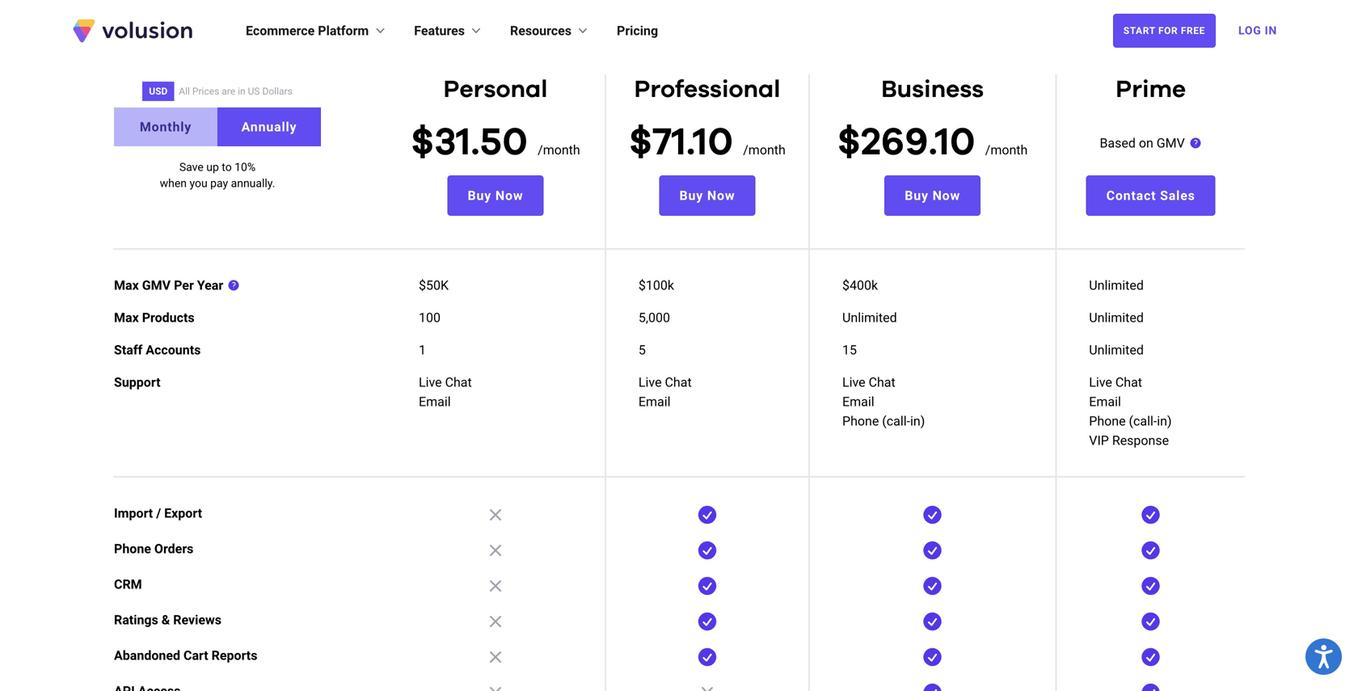 Task type: locate. For each thing, give the bounding box(es) containing it.
3 chat from the left
[[869, 375, 896, 390]]

products
[[142, 310, 194, 325]]

live chat email down 5
[[639, 375, 692, 409]]

now down 31.50
[[495, 188, 523, 203]]

unlimited
[[1089, 278, 1144, 293], [842, 310, 897, 325], [1089, 310, 1144, 325], [1089, 342, 1144, 358]]

in)
[[910, 414, 925, 429], [1157, 414, 1172, 429]]

max up max products
[[114, 278, 139, 293]]

3 /month from the left
[[985, 142, 1028, 158]]

1 vertical spatial max
[[114, 310, 139, 325]]

max for max products
[[114, 310, 139, 325]]

in
[[238, 86, 245, 97]]

annually button
[[217, 108, 321, 146]]

response
[[1112, 433, 1169, 448]]

email inside 'live chat email phone (call-in)'
[[842, 394, 874, 409]]

phone
[[842, 414, 879, 429], [1089, 414, 1126, 429], [114, 541, 151, 557]]

email down 15
[[842, 394, 874, 409]]

2 buy now link from the left
[[659, 175, 755, 216]]

open accessibe: accessibility options, statement and help image
[[1315, 645, 1333, 669]]

live chat email down 1
[[419, 375, 472, 409]]

1 buy from the left
[[468, 188, 492, 203]]

buy now link down 71.10 on the top of page
[[659, 175, 755, 216]]

2 in) from the left
[[1157, 414, 1172, 429]]

start for free
[[1124, 25, 1205, 36]]

email down 1
[[419, 394, 451, 409]]

1 horizontal spatial phone
[[842, 414, 879, 429]]

buy now for $ 31.50
[[468, 188, 523, 203]]

contact sales link
[[1086, 175, 1216, 216]]

sales
[[1160, 188, 1195, 203]]

now for 31.50
[[495, 188, 523, 203]]

2 horizontal spatial now
[[933, 188, 960, 203]]

$
[[411, 124, 434, 162], [629, 124, 652, 162], [837, 124, 861, 162]]

2 horizontal spatial $
[[837, 124, 861, 162]]

phone inside 'live chat email phone (call-in)'
[[842, 414, 879, 429]]

email
[[419, 394, 451, 409], [639, 394, 671, 409], [842, 394, 874, 409], [1089, 394, 1121, 409]]

4 email from the left
[[1089, 394, 1121, 409]]

10%
[[235, 160, 256, 174]]

live down 5
[[639, 375, 662, 390]]

3 now from the left
[[933, 188, 960, 203]]

1 max from the top
[[114, 278, 139, 293]]

log
[[1239, 24, 1262, 37]]

0 horizontal spatial buy now link
[[447, 175, 544, 216]]

/month
[[538, 142, 580, 158], [743, 142, 786, 158], [985, 142, 1028, 158]]

live inside 'live chat email phone (call-in)'
[[842, 375, 866, 390]]

1 now from the left
[[495, 188, 523, 203]]

3 $ from the left
[[837, 124, 861, 162]]

unlimited for $400k
[[1089, 278, 1144, 293]]

live chat email
[[419, 375, 472, 409], [639, 375, 692, 409]]

1 horizontal spatial in)
[[1157, 414, 1172, 429]]

phone down "import"
[[114, 541, 151, 557]]

(call- inside 'live chat email phone (call-in)'
[[882, 414, 910, 429]]

71.10
[[652, 124, 733, 162]]

buy down 71.10 on the top of page
[[679, 188, 703, 203]]

1 horizontal spatial now
[[707, 188, 735, 203]]

1 horizontal spatial buy now
[[679, 188, 735, 203]]

start for free link
[[1113, 14, 1216, 48]]

$ for 31.50
[[411, 124, 434, 162]]

now down 269.10
[[933, 188, 960, 203]]

in) for live chat email phone (call-in)
[[910, 414, 925, 429]]

in) inside 'live chat email phone (call-in)'
[[910, 414, 925, 429]]

2 buy now from the left
[[679, 188, 735, 203]]

max for max gmv per year
[[114, 278, 139, 293]]

2 horizontal spatial buy now
[[905, 188, 960, 203]]

buy now down 269.10
[[905, 188, 960, 203]]

phone up vip
[[1089, 414, 1126, 429]]

live chat email phone (call-in)
[[842, 375, 925, 429]]

buy down 31.50
[[468, 188, 492, 203]]

in) for live chat email phone (call-in) vip response
[[1157, 414, 1172, 429]]

3 buy from the left
[[905, 188, 929, 203]]

now down 71.10 on the top of page
[[707, 188, 735, 203]]

live inside live chat email phone (call-in) vip response
[[1089, 375, 1112, 390]]

reviews
[[173, 612, 221, 628]]

2 horizontal spatial phone
[[1089, 414, 1126, 429]]

gmv left the per
[[142, 278, 171, 293]]

0 horizontal spatial (call-
[[882, 414, 910, 429]]

(call- inside live chat email phone (call-in) vip response
[[1129, 414, 1157, 429]]

2 buy from the left
[[679, 188, 703, 203]]

import
[[114, 506, 153, 521]]

professional
[[634, 78, 781, 102]]

31.50
[[434, 124, 528, 162]]

0 horizontal spatial /month
[[538, 142, 580, 158]]

1 horizontal spatial /month
[[743, 142, 786, 158]]

0 vertical spatial max
[[114, 278, 139, 293]]

orders
[[154, 541, 194, 557]]

1 horizontal spatial buy now link
[[659, 175, 755, 216]]

(call- for live chat email phone (call-in) vip response
[[1129, 414, 1157, 429]]

buy now down 31.50
[[468, 188, 523, 203]]

1 horizontal spatial buy
[[679, 188, 703, 203]]

&
[[161, 612, 170, 628]]

live down 1
[[419, 375, 442, 390]]

buy now link down 31.50
[[447, 175, 544, 216]]

0 horizontal spatial live chat email
[[419, 375, 472, 409]]

1 chat from the left
[[445, 375, 472, 390]]

save
[[179, 160, 204, 174]]

1 horizontal spatial (call-
[[1129, 414, 1157, 429]]

1 in) from the left
[[910, 414, 925, 429]]

1 buy now link from the left
[[447, 175, 544, 216]]

0 horizontal spatial now
[[495, 188, 523, 203]]

1 horizontal spatial live chat email
[[639, 375, 692, 409]]

buy now for $ 71.10
[[679, 188, 735, 203]]

3 email from the left
[[842, 394, 874, 409]]

now
[[495, 188, 523, 203], [707, 188, 735, 203], [933, 188, 960, 203]]

2 now from the left
[[707, 188, 735, 203]]

reports
[[212, 648, 257, 663]]

pay
[[210, 177, 228, 190]]

in) inside live chat email phone (call-in) vip response
[[1157, 414, 1172, 429]]

0 vertical spatial gmv
[[1157, 135, 1185, 151]]

2 horizontal spatial /month
[[985, 142, 1028, 158]]

2 /month from the left
[[743, 142, 786, 158]]

phone down 15
[[842, 414, 879, 429]]

max
[[114, 278, 139, 293], [114, 310, 139, 325]]

phone inside live chat email phone (call-in) vip response
[[1089, 414, 1126, 429]]

buy down 269.10
[[905, 188, 929, 203]]

2 (call- from the left
[[1129, 414, 1157, 429]]

0 horizontal spatial buy
[[468, 188, 492, 203]]

0 horizontal spatial buy now
[[468, 188, 523, 203]]

chat
[[445, 375, 472, 390], [665, 375, 692, 390], [869, 375, 896, 390], [1115, 375, 1142, 390]]

(call- for live chat email phone (call-in)
[[882, 414, 910, 429]]

platform
[[318, 23, 369, 38]]

all
[[179, 86, 190, 97]]

unlimited for 15
[[1089, 342, 1144, 358]]

4 chat from the left
[[1115, 375, 1142, 390]]

3 buy now from the left
[[905, 188, 960, 203]]

buy
[[468, 188, 492, 203], [679, 188, 703, 203], [905, 188, 929, 203]]

start
[[1124, 25, 1156, 36]]

ecommerce platform button
[[246, 21, 388, 40]]

buy now
[[468, 188, 523, 203], [679, 188, 735, 203], [905, 188, 960, 203]]

1 $ from the left
[[411, 124, 434, 162]]

1 horizontal spatial gmv
[[1157, 135, 1185, 151]]

/
[[156, 506, 161, 521]]

3 live from the left
[[842, 375, 866, 390]]

(call-
[[882, 414, 910, 429], [1129, 414, 1157, 429]]

gmv right on
[[1157, 135, 1185, 151]]

live
[[419, 375, 442, 390], [639, 375, 662, 390], [842, 375, 866, 390], [1089, 375, 1112, 390]]

email down 5
[[639, 394, 671, 409]]

0 horizontal spatial gmv
[[142, 278, 171, 293]]

buy now link down 269.10
[[885, 175, 981, 216]]

now for 71.10
[[707, 188, 735, 203]]

1 (call- from the left
[[882, 414, 910, 429]]

ecommerce platform
[[246, 23, 369, 38]]

2 max from the top
[[114, 310, 139, 325]]

1 horizontal spatial $
[[629, 124, 652, 162]]

1
[[419, 342, 426, 358]]

gmv
[[1157, 135, 1185, 151], [142, 278, 171, 293]]

2 $ from the left
[[629, 124, 652, 162]]

abandoned cart reports
[[114, 648, 257, 663]]

support
[[114, 375, 160, 390]]

1 /month from the left
[[538, 142, 580, 158]]

$ for 269.10
[[837, 124, 861, 162]]

1 buy now from the left
[[468, 188, 523, 203]]

now for 269.10
[[933, 188, 960, 203]]

export
[[164, 506, 202, 521]]

2 horizontal spatial buy
[[905, 188, 929, 203]]

prices
[[192, 86, 219, 97]]

4 live from the left
[[1089, 375, 1112, 390]]

0 horizontal spatial in)
[[910, 414, 925, 429]]

live up vip
[[1089, 375, 1112, 390]]

buy now link
[[447, 175, 544, 216], [659, 175, 755, 216], [885, 175, 981, 216]]

1 email from the left
[[419, 394, 451, 409]]

abandoned
[[114, 648, 180, 663]]

3 buy now link from the left
[[885, 175, 981, 216]]

monthly
[[140, 119, 192, 135]]

email up vip
[[1089, 394, 1121, 409]]

max gmv per year
[[114, 278, 223, 293]]

pricing link
[[617, 21, 658, 40]]

buy now down 71.10 on the top of page
[[679, 188, 735, 203]]

max up staff
[[114, 310, 139, 325]]

0 horizontal spatial $
[[411, 124, 434, 162]]

buy for 71.10
[[679, 188, 703, 203]]

2 chat from the left
[[665, 375, 692, 390]]

on
[[1139, 135, 1153, 151]]

live down 15
[[842, 375, 866, 390]]

2 horizontal spatial buy now link
[[885, 175, 981, 216]]



Task type: describe. For each thing, give the bounding box(es) containing it.
$ 269.10
[[837, 124, 976, 162]]

$400k
[[842, 278, 878, 293]]

/month for 71.10
[[743, 142, 786, 158]]

contact
[[1106, 188, 1156, 203]]

ratings & reviews
[[114, 612, 221, 628]]

staff
[[114, 342, 143, 358]]

when
[[160, 177, 187, 190]]

annually
[[241, 119, 297, 135]]

vip
[[1089, 433, 1109, 448]]

pricing
[[617, 23, 658, 38]]

1 vertical spatial gmv
[[142, 278, 171, 293]]

chat inside live chat email phone (call-in) vip response
[[1115, 375, 1142, 390]]

contact sales
[[1106, 188, 1195, 203]]

15
[[842, 342, 857, 358]]

resources
[[510, 23, 572, 38]]

personal
[[443, 78, 548, 102]]

buy now link for 269.10
[[885, 175, 981, 216]]

2 email from the left
[[639, 394, 671, 409]]

up
[[206, 160, 219, 174]]

log in link
[[1229, 13, 1287, 49]]

/month for 31.50
[[538, 142, 580, 158]]

ratings
[[114, 612, 158, 628]]

accounts
[[146, 342, 201, 358]]

free
[[1181, 25, 1205, 36]]

usd
[[149, 86, 168, 97]]

buy now for $ 269.10
[[905, 188, 960, 203]]

max products
[[114, 310, 194, 325]]

phone for live chat email phone (call-in) vip response
[[1089, 414, 1126, 429]]

resources button
[[510, 21, 591, 40]]

prime
[[1116, 78, 1186, 102]]

ecommerce
[[246, 23, 315, 38]]

2 live from the left
[[639, 375, 662, 390]]

$50k
[[419, 278, 449, 293]]

phone for live chat email phone (call-in)
[[842, 414, 879, 429]]

staff accounts
[[114, 342, 201, 358]]

us
[[248, 86, 260, 97]]

$ for 71.10
[[629, 124, 652, 162]]

$ 31.50
[[411, 124, 528, 162]]

are
[[222, 86, 235, 97]]

269.10
[[861, 124, 976, 162]]

buy now link for 31.50
[[447, 175, 544, 216]]

based
[[1100, 135, 1136, 151]]

features button
[[414, 21, 484, 40]]

business
[[881, 78, 984, 102]]

2 live chat email from the left
[[639, 375, 692, 409]]

year
[[197, 278, 223, 293]]

live chat email phone (call-in) vip response
[[1089, 375, 1172, 448]]

to
[[222, 160, 232, 174]]

based on gmv
[[1100, 135, 1185, 151]]

0 horizontal spatial phone
[[114, 541, 151, 557]]

chat inside 'live chat email phone (call-in)'
[[869, 375, 896, 390]]

features
[[414, 23, 465, 38]]

$100k
[[639, 278, 674, 293]]

/month for 269.10
[[985, 142, 1028, 158]]

dollars
[[262, 86, 292, 97]]

cart
[[183, 648, 208, 663]]

log in
[[1239, 24, 1277, 37]]

buy for 269.10
[[905, 188, 929, 203]]

5
[[639, 342, 646, 358]]

5,000
[[639, 310, 670, 325]]

1 live chat email from the left
[[419, 375, 472, 409]]

for
[[1158, 25, 1178, 36]]

save up to 10% when you pay annually.
[[160, 160, 275, 190]]

buy for 31.50
[[468, 188, 492, 203]]

unlimited for unlimited
[[1089, 310, 1144, 325]]

all prices are in us dollars
[[179, 86, 292, 97]]

per
[[174, 278, 194, 293]]

buy now link for 71.10
[[659, 175, 755, 216]]

monthly button
[[114, 108, 217, 146]]

import / export
[[114, 506, 202, 521]]

email inside live chat email phone (call-in) vip response
[[1089, 394, 1121, 409]]

annually.
[[231, 177, 275, 190]]

100
[[419, 310, 441, 325]]

phone orders
[[114, 541, 194, 557]]

you
[[190, 177, 208, 190]]

in
[[1265, 24, 1277, 37]]

crm
[[114, 577, 142, 592]]

1 live from the left
[[419, 375, 442, 390]]

$ 71.10
[[629, 124, 733, 162]]



Task type: vqa. For each thing, say whether or not it's contained in the screenshot.
Phone Orders
yes



